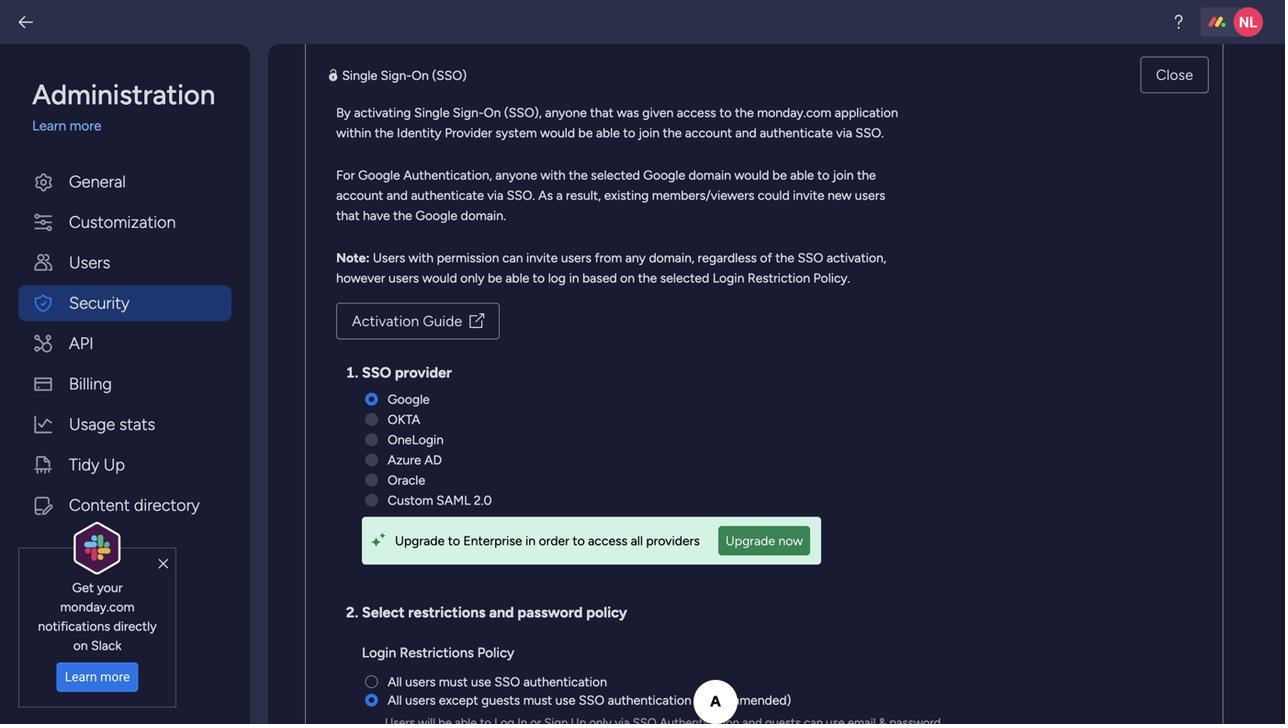 Task type: locate. For each thing, give the bounding box(es) containing it.
upgrade right upgrade stars new image
[[395, 533, 445, 549]]

in
[[569, 270, 579, 286], [526, 533, 536, 549]]

learn down administration
[[32, 118, 66, 134]]

able inside by activating single sign-on (sso), anyone that was given access to the monday.com application within the identity provider system would be able to join the account and authenticate via sso.
[[596, 125, 620, 141]]

0 horizontal spatial that
[[336, 208, 360, 223]]

learn inside button
[[65, 670, 97, 685]]

more
[[70, 118, 102, 134], [100, 670, 130, 685]]

0 horizontal spatial invite
[[526, 250, 558, 266]]

0 horizontal spatial upgrade
[[395, 533, 445, 549]]

on left (sso) in the left top of the page
[[412, 68, 429, 83]]

login
[[713, 270, 745, 286], [362, 645, 396, 661]]

directly
[[113, 618, 157, 634]]

upgrade left the now
[[726, 533, 776, 549]]

0 horizontal spatial single
[[342, 68, 378, 83]]

0 horizontal spatial monday.com
[[60, 599, 135, 615]]

activation guide
[[352, 312, 462, 330]]

1 horizontal spatial sso.
[[856, 125, 884, 141]]

2 horizontal spatial and
[[736, 125, 757, 141]]

access inside by activating single sign-on (sso), anyone that was given access to the monday.com application within the identity provider system would be able to join the account and authenticate via sso.
[[677, 105, 717, 120]]

monday.com left application
[[757, 105, 832, 120]]

learn
[[32, 118, 66, 134], [65, 670, 97, 685]]

1 vertical spatial on
[[484, 105, 501, 120]]

1 all from the top
[[388, 674, 402, 690]]

onelogin
[[388, 432, 444, 448]]

0 vertical spatial that
[[590, 105, 614, 120]]

0 vertical spatial able
[[596, 125, 620, 141]]

1 horizontal spatial access
[[677, 105, 717, 120]]

sso. down application
[[856, 125, 884, 141]]

1 horizontal spatial upgrade
[[726, 533, 776, 549]]

1 horizontal spatial able
[[596, 125, 620, 141]]

policy
[[478, 645, 515, 661]]

1 vertical spatial able
[[790, 167, 814, 183]]

would left only at the top left of page
[[422, 270, 457, 286]]

custom saml 2.0
[[388, 493, 492, 508]]

be inside for google authentication, anyone with the selected google domain would be able to join the account and authenticate via sso. as a result, existing members/viewers could invite new users that have the google domain.
[[773, 167, 787, 183]]

users inside button
[[69, 253, 110, 272]]

be right only at the top left of page
[[488, 270, 502, 286]]

0 vertical spatial on
[[620, 270, 635, 286]]

selected inside users with permission can invite users from any domain, regardless of the sso activation, however users would only be able to log in based on the selected login restriction policy.
[[660, 270, 710, 286]]

single
[[342, 68, 378, 83], [414, 105, 450, 120]]

selected
[[591, 167, 640, 183], [660, 270, 710, 286]]

able
[[596, 125, 620, 141], [790, 167, 814, 183], [506, 270, 530, 286]]

all for all users must use sso authentication
[[388, 674, 402, 690]]

google
[[358, 167, 400, 183], [644, 167, 686, 183], [416, 208, 458, 223], [388, 391, 430, 407]]

1 horizontal spatial selected
[[660, 270, 710, 286]]

on down any
[[620, 270, 635, 286]]

on left (sso),
[[484, 105, 501, 120]]

administration
[[32, 78, 215, 111]]

upgrade inside upgrade now button
[[726, 533, 776, 549]]

2 vertical spatial and
[[489, 604, 514, 621]]

content
[[69, 495, 130, 515]]

sso up guests
[[495, 674, 520, 690]]

the right given
[[735, 105, 754, 120]]

order
[[539, 533, 570, 549]]

2 horizontal spatial able
[[790, 167, 814, 183]]

1 vertical spatial sso.
[[507, 187, 535, 203]]

users down restrictions
[[405, 674, 436, 690]]

join up new
[[833, 167, 854, 183]]

1 vertical spatial monday.com
[[60, 599, 135, 615]]

by activating single sign-on (sso), anyone that was given access to the monday.com application within the identity provider system would be able to join the account and authenticate via sso.
[[336, 105, 899, 141]]

0 vertical spatial and
[[736, 125, 757, 141]]

must up except
[[439, 674, 468, 690]]

1 horizontal spatial use
[[556, 692, 576, 708]]

2 vertical spatial would
[[422, 270, 457, 286]]

0 vertical spatial would
[[540, 125, 575, 141]]

would down (sso),
[[540, 125, 575, 141]]

with up a
[[541, 167, 566, 183]]

sign- up provider
[[453, 105, 484, 120]]

in right log
[[569, 270, 579, 286]]

anyone down system
[[496, 167, 537, 183]]

0 horizontal spatial account
[[336, 187, 383, 203]]

0 vertical spatial authenticate
[[760, 125, 833, 141]]

0 vertical spatial login
[[713, 270, 745, 286]]

1 vertical spatial learn
[[65, 670, 97, 685]]

learn down the slack
[[65, 670, 97, 685]]

api
[[69, 334, 94, 353]]

be up result,
[[578, 125, 593, 141]]

access
[[677, 105, 717, 120], [588, 533, 628, 549]]

1 vertical spatial authenticate
[[411, 187, 484, 203]]

1 horizontal spatial anyone
[[545, 105, 587, 120]]

to inside for google authentication, anyone with the selected google domain would be able to join the account and authenticate via sso. as a result, existing members/viewers could invite new users that have the google domain.
[[818, 167, 830, 183]]

invite up log
[[526, 250, 558, 266]]

in left order
[[526, 533, 536, 549]]

monday.com down your at bottom
[[60, 599, 135, 615]]

as
[[538, 187, 553, 203]]

more down administration
[[70, 118, 102, 134]]

0 vertical spatial learn
[[32, 118, 66, 134]]

single up identity
[[414, 105, 450, 120]]

1 horizontal spatial single
[[414, 105, 450, 120]]

on
[[620, 270, 635, 286], [73, 638, 88, 653]]

that inside for google authentication, anyone with the selected google domain would be able to join the account and authenticate via sso. as a result, existing members/viewers could invite new users that have the google domain.
[[336, 208, 360, 223]]

with left permission
[[409, 250, 434, 266]]

and up members/viewers at the right top
[[736, 125, 757, 141]]

0 horizontal spatial selected
[[591, 167, 640, 183]]

to up new
[[818, 167, 830, 183]]

0 horizontal spatial on
[[412, 68, 429, 83]]

1 vertical spatial access
[[588, 533, 628, 549]]

access right given
[[677, 105, 717, 120]]

that left was at the top of the page
[[590, 105, 614, 120]]

0 horizontal spatial and
[[387, 187, 408, 203]]

selected up existing
[[591, 167, 640, 183]]

via
[[836, 125, 853, 141], [487, 187, 504, 203]]

2 all from the top
[[388, 692, 402, 708]]

via inside for google authentication, anyone with the selected google domain would be able to join the account and authenticate via sso. as a result, existing members/viewers could invite new users that have the google domain.
[[487, 187, 504, 203]]

0 vertical spatial in
[[569, 270, 579, 286]]

log
[[548, 270, 566, 286]]

account
[[685, 125, 732, 141], [336, 187, 383, 203]]

authenticate down authentication,
[[411, 187, 484, 203]]

sso down policy
[[579, 692, 605, 708]]

and
[[736, 125, 757, 141], [387, 187, 408, 203], [489, 604, 514, 621]]

0 horizontal spatial authentication
[[524, 674, 607, 690]]

your
[[97, 580, 123, 595]]

sign- up "activating"
[[381, 68, 412, 83]]

on inside get your monday.com notifications directly on slack
[[73, 638, 88, 653]]

users with permission can invite users from any domain, regardless of the sso activation, however users would only be able to log in based on the selected login restriction policy.
[[336, 250, 887, 286]]

invite
[[793, 187, 825, 203], [526, 250, 558, 266]]

more down the slack
[[100, 670, 130, 685]]

2 upgrade from the left
[[726, 533, 776, 549]]

login down regardless
[[713, 270, 745, 286]]

1 vertical spatial sign-
[[453, 105, 484, 120]]

0 horizontal spatial login
[[362, 645, 396, 661]]

1 horizontal spatial with
[[541, 167, 566, 183]]

slack
[[91, 638, 122, 653]]

1 horizontal spatial be
[[578, 125, 593, 141]]

0 horizontal spatial on
[[73, 638, 88, 653]]

0 horizontal spatial access
[[588, 533, 628, 549]]

1 horizontal spatial on
[[620, 270, 635, 286]]

2 horizontal spatial would
[[735, 167, 770, 183]]

1 horizontal spatial in
[[569, 270, 579, 286]]

use up guests
[[471, 674, 491, 690]]

2 vertical spatial able
[[506, 270, 530, 286]]

learn more button
[[57, 662, 138, 692]]

be
[[578, 125, 593, 141], [773, 167, 787, 183], [488, 270, 502, 286]]

would inside users with permission can invite users from any domain, regardless of the sso activation, however users would only be able to log in based on the selected login restriction policy.
[[422, 270, 457, 286]]

anyone
[[545, 105, 587, 120], [496, 167, 537, 183]]

users inside users with permission can invite users from any domain, regardless of the sso activation, however users would only be able to log in based on the selected login restriction policy.
[[373, 250, 405, 266]]

be up could
[[773, 167, 787, 183]]

able inside for google authentication, anyone with the selected google domain would be able to join the account and authenticate via sso. as a result, existing members/viewers could invite new users that have the google domain.
[[790, 167, 814, 183]]

1 vertical spatial anyone
[[496, 167, 537, 183]]

2 vertical spatial be
[[488, 270, 502, 286]]

1 horizontal spatial monday.com
[[757, 105, 832, 120]]

and up policy
[[489, 604, 514, 621]]

authenticate
[[760, 125, 833, 141], [411, 187, 484, 203]]

1 vertical spatial login
[[362, 645, 396, 661]]

existing
[[604, 187, 649, 203]]

1 vertical spatial authentication
[[608, 692, 692, 708]]

in inside users with permission can invite users from any domain, regardless of the sso activation, however users would only be able to log in based on the selected login restriction policy.
[[569, 270, 579, 286]]

sso. left as
[[507, 187, 535, 203]]

policy.
[[814, 270, 851, 286]]

1 vertical spatial join
[[833, 167, 854, 183]]

1 horizontal spatial authenticate
[[760, 125, 833, 141]]

1 vertical spatial all
[[388, 692, 402, 708]]

users up security
[[69, 253, 110, 272]]

content directory button
[[18, 487, 232, 523]]

tidy
[[69, 455, 100, 475]]

0 horizontal spatial with
[[409, 250, 434, 266]]

on down notifications
[[73, 638, 88, 653]]

0 horizontal spatial via
[[487, 187, 504, 203]]

sso up policy.
[[798, 250, 824, 266]]

use right guests
[[556, 692, 576, 708]]

activation guide link
[[336, 303, 500, 340]]

0 vertical spatial invite
[[793, 187, 825, 203]]

1 vertical spatial with
[[409, 250, 434, 266]]

join down given
[[639, 125, 660, 141]]

2 horizontal spatial be
[[773, 167, 787, 183]]

providers
[[646, 533, 700, 549]]

single right 'dapulse saml' icon
[[342, 68, 378, 83]]

that left have
[[336, 208, 360, 223]]

0 vertical spatial on
[[412, 68, 429, 83]]

account up the domain
[[685, 125, 732, 141]]

custom
[[388, 493, 433, 508]]

sign- inside by activating single sign-on (sso), anyone that was given access to the monday.com application within the identity provider system would be able to join the account and authenticate via sso.
[[453, 105, 484, 120]]

1 vertical spatial that
[[336, 208, 360, 223]]

policy
[[586, 604, 628, 621]]

0 vertical spatial via
[[836, 125, 853, 141]]

of
[[760, 250, 773, 266]]

the down any
[[638, 270, 657, 286]]

dapulse saml image
[[329, 69, 338, 82]]

0 vertical spatial account
[[685, 125, 732, 141]]

selected down domain,
[[660, 270, 710, 286]]

sso.
[[856, 125, 884, 141], [507, 187, 535, 203]]

on
[[412, 68, 429, 83], [484, 105, 501, 120]]

0 vertical spatial monday.com
[[757, 105, 832, 120]]

all
[[388, 674, 402, 690], [388, 692, 402, 708]]

upgrade
[[395, 533, 445, 549], [726, 533, 776, 549]]

0 horizontal spatial join
[[639, 125, 660, 141]]

0 vertical spatial anyone
[[545, 105, 587, 120]]

1 vertical spatial account
[[336, 187, 383, 203]]

more inside learn more button
[[100, 670, 130, 685]]

single inside by activating single sign-on (sso), anyone that was given access to the monday.com application within the identity provider system would be able to join the account and authenticate via sso.
[[414, 105, 450, 120]]

join inside for google authentication, anyone with the selected google domain would be able to join the account and authenticate via sso. as a result, existing members/viewers could invite new users that have the google domain.
[[833, 167, 854, 183]]

1 horizontal spatial on
[[484, 105, 501, 120]]

and up have
[[387, 187, 408, 203]]

sso left provider
[[362, 364, 391, 381]]

0 horizontal spatial use
[[471, 674, 491, 690]]

1 vertical spatial and
[[387, 187, 408, 203]]

users up however
[[373, 250, 405, 266]]

must right guests
[[523, 692, 552, 708]]

1 upgrade from the left
[[395, 533, 445, 549]]

users right new
[[855, 187, 886, 203]]

on inside by activating single sign-on (sso), anyone that was given access to the monday.com application within the identity provider system would be able to join the account and authenticate via sso.
[[484, 105, 501, 120]]

notifications
[[38, 618, 110, 634]]

0 vertical spatial more
[[70, 118, 102, 134]]

to right order
[[573, 533, 585, 549]]

to left log
[[533, 270, 545, 286]]

except
[[439, 692, 478, 708]]

0 vertical spatial be
[[578, 125, 593, 141]]

authenticate inside for google authentication, anyone with the selected google domain would be able to join the account and authenticate via sso. as a result, existing members/viewers could invite new users that have the google domain.
[[411, 187, 484, 203]]

invite left new
[[793, 187, 825, 203]]

0 vertical spatial use
[[471, 674, 491, 690]]

login down 'select'
[[362, 645, 396, 661]]

1 vertical spatial more
[[100, 670, 130, 685]]

0 horizontal spatial be
[[488, 270, 502, 286]]

1 horizontal spatial via
[[836, 125, 853, 141]]

learn more link
[[32, 116, 232, 136]]

via down application
[[836, 125, 853, 141]]

0 horizontal spatial sso.
[[507, 187, 535, 203]]

0 vertical spatial all
[[388, 674, 402, 690]]

authenticate up could
[[760, 125, 833, 141]]

access left all
[[588, 533, 628, 549]]

use
[[471, 674, 491, 690], [556, 692, 576, 708]]

0 horizontal spatial anyone
[[496, 167, 537, 183]]

with inside for google authentication, anyone with the selected google domain would be able to join the account and authenticate via sso. as a result, existing members/viewers could invite new users that have the google domain.
[[541, 167, 566, 183]]

must
[[439, 674, 468, 690], [523, 692, 552, 708]]

anyone right (sso),
[[545, 105, 587, 120]]

(sso),
[[504, 105, 542, 120]]

with
[[541, 167, 566, 183], [409, 250, 434, 266]]

0 horizontal spatial authenticate
[[411, 187, 484, 203]]

azure
[[388, 452, 421, 468]]

to
[[720, 105, 732, 120], [623, 125, 636, 141], [818, 167, 830, 183], [533, 270, 545, 286], [448, 533, 460, 549], [573, 533, 585, 549]]

1 vertical spatial single
[[414, 105, 450, 120]]

billing button
[[18, 366, 232, 402]]

0 vertical spatial selected
[[591, 167, 640, 183]]

via up domain.
[[487, 187, 504, 203]]

account down for
[[336, 187, 383, 203]]

0 horizontal spatial in
[[526, 533, 536, 549]]

users
[[373, 250, 405, 266], [69, 253, 110, 272]]

stats
[[119, 414, 155, 434]]

would up could
[[735, 167, 770, 183]]

1 vertical spatial must
[[523, 692, 552, 708]]

0 horizontal spatial able
[[506, 270, 530, 286]]

help image
[[1170, 13, 1188, 31]]

1 horizontal spatial join
[[833, 167, 854, 183]]

1 vertical spatial would
[[735, 167, 770, 183]]

google up existing
[[644, 167, 686, 183]]

0 horizontal spatial would
[[422, 270, 457, 286]]

1 horizontal spatial invite
[[793, 187, 825, 203]]

security button
[[18, 285, 232, 321]]

1 vertical spatial on
[[73, 638, 88, 653]]

1 horizontal spatial users
[[373, 250, 405, 266]]

1 horizontal spatial sign-
[[453, 105, 484, 120]]



Task type: vqa. For each thing, say whether or not it's contained in the screenshot.
leftmost monthly
no



Task type: describe. For each thing, give the bounding box(es) containing it.
(sso)
[[432, 68, 467, 83]]

domain.
[[461, 208, 506, 223]]

login inside users with permission can invite users from any domain, regardless of the sso activation, however users would only be able to log in based on the selected login restriction policy.
[[713, 270, 745, 286]]

on inside users with permission can invite users from any domain, regardless of the sso activation, however users would only be able to log in based on the selected login restriction policy.
[[620, 270, 635, 286]]

within
[[336, 125, 372, 141]]

with inside users with permission can invite users from any domain, regardless of the sso activation, however users would only be able to log in based on the selected login restriction policy.
[[409, 250, 434, 266]]

domain,
[[649, 250, 695, 266]]

more inside the administration learn more
[[70, 118, 102, 134]]

v2 export image
[[470, 314, 484, 329]]

the down application
[[857, 167, 876, 183]]

general button
[[18, 164, 232, 200]]

would inside by activating single sign-on (sso), anyone that was given access to the monday.com application within the identity provider system would be able to join the account and authenticate via sso.
[[540, 125, 575, 141]]

users up log
[[561, 250, 592, 266]]

single sign-on (sso)
[[342, 68, 467, 83]]

for
[[336, 167, 355, 183]]

all
[[631, 533, 643, 549]]

upgrade for upgrade now
[[726, 533, 776, 549]]

2.0
[[474, 493, 492, 508]]

join inside by activating single sign-on (sso), anyone that was given access to the monday.com application within the identity provider system would be able to join the account and authenticate via sso.
[[639, 125, 660, 141]]

usage stats
[[69, 414, 155, 434]]

1 horizontal spatial and
[[489, 604, 514, 621]]

sso. inside for google authentication, anyone with the selected google domain would be able to join the account and authenticate via sso. as a result, existing members/viewers could invite new users that have the google domain.
[[507, 187, 535, 203]]

enterprise
[[463, 533, 522, 549]]

result,
[[566, 187, 601, 203]]

1 vertical spatial use
[[556, 692, 576, 708]]

to left enterprise
[[448, 533, 460, 549]]

usage
[[69, 414, 115, 434]]

upgrade now button
[[719, 526, 811, 555]]

authenticate inside by activating single sign-on (sso), anyone that was given access to the monday.com application within the identity provider system would be able to join the account and authenticate via sso.
[[760, 125, 833, 141]]

to inside users with permission can invite users from any domain, regardless of the sso activation, however users would only be able to log in based on the selected login restriction policy.
[[533, 270, 545, 286]]

0 horizontal spatial sign-
[[381, 68, 412, 83]]

monday.com inside get your monday.com notifications directly on slack
[[60, 599, 135, 615]]

get your monday.com notifications directly on slack
[[38, 580, 157, 653]]

permission
[[437, 250, 499, 266]]

get
[[72, 580, 94, 595]]

have
[[363, 208, 390, 223]]

users for users with permission can invite users from any domain, regardless of the sso activation, however users would only be able to log in based on the selected login restriction policy.
[[373, 250, 405, 266]]

via inside by activating single sign-on (sso), anyone that was given access to the monday.com application within the identity provider system would be able to join the account and authenticate via sso.
[[836, 125, 853, 141]]

however
[[336, 270, 385, 286]]

can
[[503, 250, 523, 266]]

the down "activating"
[[375, 125, 394, 141]]

anyone inside for google authentication, anyone with the selected google domain would be able to join the account and authenticate via sso. as a result, existing members/viewers could invite new users that have the google domain.
[[496, 167, 537, 183]]

provider
[[445, 125, 492, 141]]

activation,
[[827, 250, 887, 266]]

from
[[595, 250, 622, 266]]

tidy up
[[69, 455, 125, 475]]

the right the 'of'
[[776, 250, 795, 266]]

identity
[[397, 125, 442, 141]]

1 vertical spatial in
[[526, 533, 536, 549]]

invite inside for google authentication, anyone with the selected google domain would be able to join the account and authenticate via sso. as a result, existing members/viewers could invite new users that have the google domain.
[[793, 187, 825, 203]]

azure ad
[[388, 452, 442, 468]]

restrictions
[[408, 604, 486, 621]]

to up the domain
[[720, 105, 732, 120]]

would inside for google authentication, anyone with the selected google domain would be able to join the account and authenticate via sso. as a result, existing members/viewers could invite new users that have the google domain.
[[735, 167, 770, 183]]

account inside by activating single sign-on (sso), anyone that was given access to the monday.com application within the identity provider system would be able to join the account and authenticate via sso.
[[685, 125, 732, 141]]

new
[[828, 187, 852, 203]]

sso inside users with permission can invite users from any domain, regardless of the sso activation, however users would only be able to log in based on the selected login restriction policy.
[[798, 250, 824, 266]]

provider
[[395, 364, 452, 381]]

the down given
[[663, 125, 682, 141]]

all for all users except guests must use sso authentication (recommended)
[[388, 692, 402, 708]]

the right have
[[393, 208, 412, 223]]

selected inside for google authentication, anyone with the selected google domain would be able to join the account and authenticate via sso. as a result, existing members/viewers could invite new users that have the google domain.
[[591, 167, 640, 183]]

google down authentication,
[[416, 208, 458, 223]]

anyone inside by activating single sign-on (sso), anyone that was given access to the monday.com application within the identity provider system would be able to join the account and authenticate via sso.
[[545, 105, 587, 120]]

and inside for google authentication, anyone with the selected google domain would be able to join the account and authenticate via sso. as a result, existing members/viewers could invite new users that have the google domain.
[[387, 187, 408, 203]]

learn more
[[65, 670, 130, 685]]

users right however
[[389, 270, 419, 286]]

any
[[626, 250, 646, 266]]

activation
[[352, 312, 419, 330]]

upgrade for upgrade to enterprise in order to access all providers
[[395, 533, 445, 549]]

restrictions
[[400, 645, 474, 661]]

users for users
[[69, 253, 110, 272]]

sso. inside by activating single sign-on (sso), anyone that was given access to the monday.com application within the identity provider system would be able to join the account and authenticate via sso.
[[856, 125, 884, 141]]

and inside by activating single sign-on (sso), anyone that was given access to the monday.com application within the identity provider system would be able to join the account and authenticate via sso.
[[736, 125, 757, 141]]

close
[[1156, 66, 1194, 84]]

tidy up button
[[18, 447, 232, 483]]

oracle
[[388, 472, 425, 488]]

users inside for google authentication, anyone with the selected google domain would be able to join the account and authenticate via sso. as a result, existing members/viewers could invite new users that have the google domain.
[[855, 187, 886, 203]]

directory
[[134, 495, 200, 515]]

users button
[[18, 245, 232, 281]]

general
[[69, 172, 126, 192]]

upgrade now
[[726, 533, 803, 549]]

given
[[643, 105, 674, 120]]

by
[[336, 105, 351, 120]]

users left except
[[405, 692, 436, 708]]

guests
[[482, 692, 520, 708]]

1 horizontal spatial must
[[523, 692, 552, 708]]

the up result,
[[569, 167, 588, 183]]

able inside users with permission can invite users from any domain, regardless of the sso activation, however users would only be able to log in based on the selected login restriction policy.
[[506, 270, 530, 286]]

guide
[[423, 312, 462, 330]]

password
[[518, 604, 583, 621]]

saml
[[437, 493, 471, 508]]

select restrictions and password policy
[[362, 604, 628, 621]]

noah lott image
[[1234, 7, 1264, 37]]

customization button
[[18, 204, 232, 240]]

google right for
[[358, 167, 400, 183]]

was
[[617, 105, 639, 120]]

google up okta
[[388, 391, 430, 407]]

select
[[362, 604, 405, 621]]

activating
[[354, 105, 411, 120]]

note:
[[336, 250, 370, 266]]

usage stats button
[[18, 407, 232, 442]]

content directory
[[69, 495, 200, 515]]

back to workspace image
[[17, 13, 35, 31]]

domain
[[689, 167, 731, 183]]

administration learn more
[[32, 78, 215, 134]]

based
[[583, 270, 617, 286]]

invite inside users with permission can invite users from any domain, regardless of the sso activation, however users would only be able to log in based on the selected login restriction policy.
[[526, 250, 558, 266]]

be inside users with permission can invite users from any domain, regardless of the sso activation, however users would only be able to log in based on the selected login restriction policy.
[[488, 270, 502, 286]]

upgrade stars new image
[[371, 532, 386, 549]]

be inside by activating single sign-on (sso), anyone that was given access to the monday.com application within the identity provider system would be able to join the account and authenticate via sso.
[[578, 125, 593, 141]]

application
[[835, 105, 899, 120]]

close button
[[1141, 57, 1209, 93]]

authentication,
[[403, 167, 492, 183]]

0 vertical spatial single
[[342, 68, 378, 83]]

system
[[496, 125, 537, 141]]

customization
[[69, 212, 176, 232]]

login restrictions policy
[[362, 645, 515, 661]]

0 horizontal spatial must
[[439, 674, 468, 690]]

that inside by activating single sign-on (sso), anyone that was given access to the monday.com application within the identity provider system would be able to join the account and authenticate via sso.
[[590, 105, 614, 120]]

now
[[779, 533, 803, 549]]

(recommended)
[[695, 692, 792, 708]]

security
[[69, 293, 130, 313]]

members/viewers
[[652, 187, 755, 203]]

okta
[[388, 412, 421, 427]]

all users must use sso authentication
[[388, 674, 607, 690]]

api button
[[18, 326, 232, 362]]

0 vertical spatial authentication
[[524, 674, 607, 690]]

dapulse x slim image
[[159, 556, 168, 572]]

restriction
[[748, 270, 811, 286]]

a
[[556, 187, 563, 203]]

regardless
[[698, 250, 757, 266]]

ad
[[425, 452, 442, 468]]

1 horizontal spatial authentication
[[608, 692, 692, 708]]

could
[[758, 187, 790, 203]]

sso provider
[[362, 364, 452, 381]]

only
[[460, 270, 485, 286]]

monday.com inside by activating single sign-on (sso), anyone that was given access to the monday.com application within the identity provider system would be able to join the account and authenticate via sso.
[[757, 105, 832, 120]]

learn inside the administration learn more
[[32, 118, 66, 134]]

upgrade to enterprise in order to access all providers
[[395, 533, 700, 549]]

account inside for google authentication, anyone with the selected google domain would be able to join the account and authenticate via sso. as a result, existing members/viewers could invite new users that have the google domain.
[[336, 187, 383, 203]]

activation guide button
[[336, 303, 500, 340]]

to down was at the top of the page
[[623, 125, 636, 141]]

billing
[[69, 374, 112, 394]]



